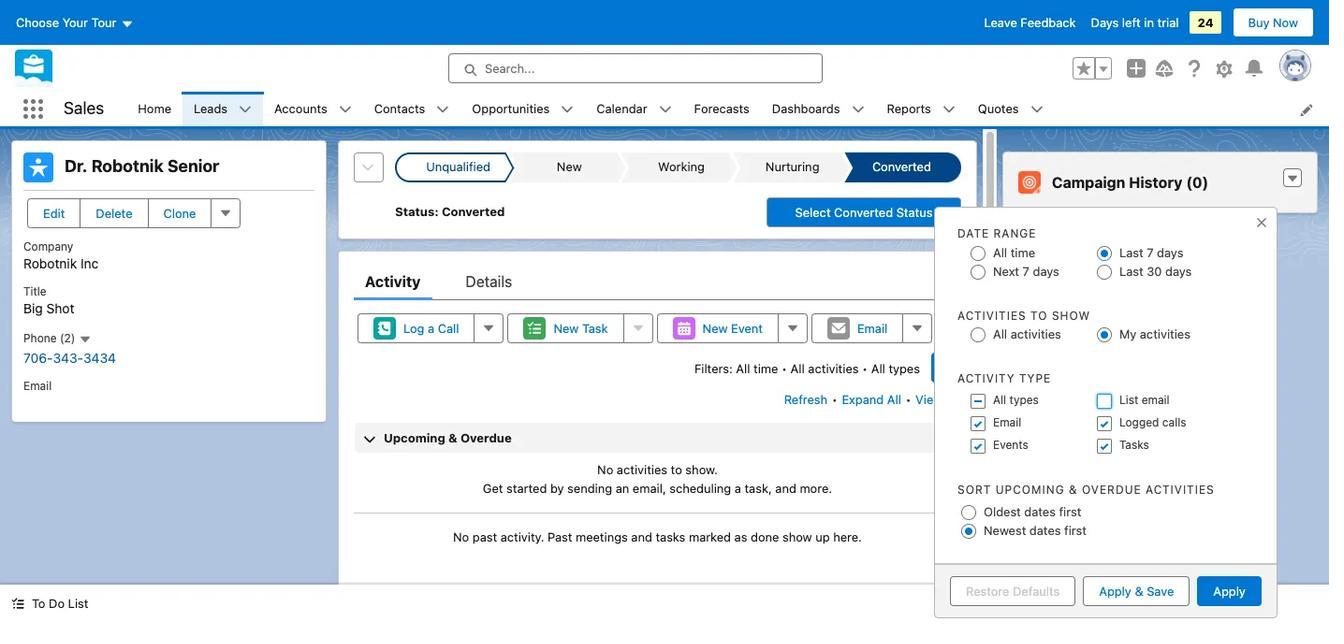 Task type: describe. For each thing, give the bounding box(es) containing it.
all down activities
[[993, 327, 1007, 342]]

activities to show
[[958, 309, 1091, 323]]

1 horizontal spatial to
[[1031, 309, 1048, 323]]

done
[[751, 530, 779, 545]]

opportunities link
[[461, 92, 561, 126]]

phone
[[23, 332, 57, 346]]

started
[[507, 481, 547, 496]]

left
[[1122, 15, 1141, 30]]

:
[[435, 204, 439, 219]]

apply button
[[1198, 576, 1262, 606]]

in
[[1144, 15, 1154, 30]]

converted link
[[853, 153, 952, 183]]

calendar
[[597, 101, 647, 116]]

phone (2)
[[23, 332, 78, 346]]

0 horizontal spatial and
[[631, 530, 652, 545]]

1 vertical spatial time
[[754, 361, 778, 376]]

to do list
[[32, 596, 88, 611]]

feedback
[[1021, 15, 1076, 30]]

delete
[[96, 206, 133, 221]]

last for last 7 days
[[1120, 245, 1144, 260]]

contacts list item
[[363, 92, 461, 126]]

activity for activity type
[[958, 372, 1015, 386]]

activity type
[[958, 372, 1052, 386]]

now
[[1273, 15, 1299, 30]]

tasks
[[656, 530, 686, 545]]

log
[[404, 321, 425, 336]]

7 for next
[[1023, 264, 1030, 279]]

range
[[994, 227, 1037, 241]]

apply & save
[[1099, 584, 1174, 599]]

no for past
[[453, 530, 469, 545]]

dr. robotnik senior
[[65, 156, 219, 176]]

text default image for leads
[[239, 103, 252, 116]]

trial
[[1158, 15, 1179, 30]]

• left "expand"
[[832, 392, 838, 407]]

first for oldest dates first
[[1059, 504, 1082, 519]]

clone button
[[147, 198, 212, 228]]

upcoming
[[384, 431, 445, 446]]

working
[[658, 159, 704, 174]]

dashboards
[[772, 101, 840, 116]]

converted inside path options list box
[[873, 159, 932, 174]]

lead image
[[23, 153, 53, 183]]

text default image inside contacts "list item"
[[437, 103, 450, 116]]

marked
[[689, 530, 731, 545]]

text default image inside phone (2) dropdown button
[[78, 333, 92, 346]]

past
[[548, 530, 572, 545]]

senior
[[167, 156, 219, 176]]

days
[[1091, 15, 1119, 30]]

last 30 days
[[1120, 264, 1192, 279]]

opportunities list item
[[461, 92, 585, 126]]

new task
[[554, 321, 608, 336]]

buy now
[[1248, 15, 1299, 30]]

my
[[1120, 327, 1137, 342]]

dates for newest
[[1030, 523, 1061, 538]]

email button
[[812, 314, 904, 344]]

by
[[550, 481, 564, 496]]

upcoming
[[996, 483, 1065, 497]]

sending
[[567, 481, 612, 496]]

text default image for accounts
[[339, 103, 352, 116]]

company robotnik inc
[[23, 240, 99, 272]]

activity.
[[501, 530, 544, 545]]

343-
[[53, 350, 83, 366]]

converted right : at the top of page
[[442, 204, 505, 219]]

30
[[1147, 264, 1162, 279]]

filters:
[[695, 361, 733, 376]]

& for upcoming
[[448, 431, 457, 446]]

log a call button
[[358, 314, 475, 344]]

all right view
[[946, 392, 961, 407]]

view
[[916, 392, 943, 407]]

type
[[1019, 372, 1052, 386]]

tour
[[91, 15, 117, 30]]

a inside no activities to show. get started by sending an email, scheduling a task, and more.
[[735, 481, 741, 496]]

overdue
[[461, 431, 512, 446]]

show
[[783, 530, 812, 545]]

new link
[[518, 153, 617, 183]]

status : converted
[[395, 204, 505, 219]]

to do list button
[[0, 585, 100, 623]]

clone
[[163, 206, 196, 221]]

list containing home
[[127, 92, 1329, 126]]

title big shot
[[23, 285, 74, 317]]

date
[[958, 227, 990, 241]]

show
[[1052, 309, 1091, 323]]

last 7 days
[[1120, 245, 1184, 260]]

save
[[1147, 584, 1174, 599]]

task
[[582, 321, 608, 336]]

events
[[993, 438, 1029, 452]]

all down date range
[[993, 245, 1007, 260]]

phone (2) button
[[23, 332, 92, 346]]

reports
[[887, 101, 931, 116]]

tab list containing activity
[[354, 263, 961, 301]]

last for last 30 days
[[1120, 264, 1144, 279]]

no activities to show. get started by sending an email, scheduling a task, and more.
[[483, 462, 832, 496]]

email
[[1142, 393, 1170, 407]]

activity for activity
[[365, 273, 421, 290]]

show.
[[686, 462, 718, 477]]

dashboards link
[[761, 92, 851, 126]]

unqualified link
[[406, 154, 506, 181]]

big
[[23, 301, 43, 317]]

all types
[[993, 393, 1039, 407]]

all right filters:
[[736, 361, 750, 376]]

select
[[795, 205, 831, 220]]

upcoming & overdue
[[384, 431, 512, 446]]

leads
[[194, 101, 228, 116]]

your
[[62, 15, 88, 30]]

as
[[735, 530, 748, 545]]

apply & save button
[[1083, 576, 1190, 606]]

7 for last
[[1147, 245, 1154, 260]]

0 horizontal spatial types
[[889, 361, 920, 376]]

text default image inside "dashboards" list item
[[851, 103, 865, 116]]



Task type: vqa. For each thing, say whether or not it's contained in the screenshot.
Acme for first the Acme (Sample) link from the bottom of the My Opportunities grid
no



Task type: locate. For each thing, give the bounding box(es) containing it.
0 horizontal spatial to
[[671, 462, 682, 477]]

activities for all activities
[[1011, 327, 1062, 342]]

group
[[1073, 57, 1112, 80]]

a inside button
[[428, 321, 435, 336]]

new down opportunities list item
[[557, 159, 582, 174]]

here.
[[833, 530, 862, 545]]

& inside dropdown button
[[448, 431, 457, 446]]

calendar list item
[[585, 92, 683, 126]]

leave
[[984, 15, 1017, 30]]

1 horizontal spatial time
[[1011, 245, 1035, 260]]

text default image right quotes
[[1030, 103, 1043, 116]]

1 vertical spatial activity
[[958, 372, 1015, 386]]

text default image inside quotes list item
[[1030, 103, 1043, 116]]

choose
[[16, 15, 59, 30]]

buy now button
[[1233, 7, 1314, 37]]

1 horizontal spatial a
[[735, 481, 741, 496]]

1 vertical spatial dates
[[1030, 523, 1061, 538]]

activities up email, in the bottom of the page
[[617, 462, 668, 477]]

apply left save
[[1099, 584, 1132, 599]]

0 horizontal spatial 7
[[1023, 264, 1030, 279]]

1 vertical spatial a
[[735, 481, 741, 496]]

view all link
[[915, 385, 961, 415]]

details
[[466, 273, 512, 290]]

history
[[1129, 174, 1183, 191]]

1 vertical spatial 7
[[1023, 264, 1030, 279]]

email
[[858, 321, 888, 336], [23, 379, 52, 393], [993, 416, 1022, 430]]

0 vertical spatial no
[[597, 462, 614, 477]]

meetings
[[576, 530, 628, 545]]

edit
[[43, 206, 65, 221]]

filters: all time • all activities • all types
[[695, 361, 920, 376]]

activity up log
[[365, 273, 421, 290]]

3434
[[83, 350, 116, 366]]

my activities
[[1120, 327, 1191, 342]]

robotnik down company
[[23, 256, 77, 272]]

0 vertical spatial &
[[448, 431, 457, 446]]

contacts link
[[363, 92, 437, 126]]

apply for apply & save
[[1099, 584, 1132, 599]]

• up "expand"
[[862, 361, 868, 376]]

apply inside apply & save button
[[1099, 584, 1132, 599]]

&
[[448, 431, 457, 446], [1069, 483, 1078, 497], [1135, 584, 1144, 599]]

activities
[[958, 309, 1027, 323]]

dates for oldest
[[1024, 504, 1056, 519]]

dates up the "newest dates first"
[[1024, 504, 1056, 519]]

converted inside button
[[834, 205, 893, 220]]

text default image inside 'reports' list item
[[943, 103, 956, 116]]

1 horizontal spatial apply
[[1214, 584, 1246, 599]]

new for new event
[[703, 321, 728, 336]]

types down type
[[1010, 393, 1039, 407]]

new left task
[[554, 321, 579, 336]]

0 vertical spatial first
[[1059, 504, 1082, 519]]

text default image inside opportunities list item
[[561, 103, 574, 116]]

dates down oldest dates first
[[1030, 523, 1061, 538]]

and right task,
[[775, 481, 797, 496]]

email,
[[633, 481, 666, 496]]

1 horizontal spatial email
[[858, 321, 888, 336]]

1 horizontal spatial robotnik
[[91, 156, 164, 176]]

0 vertical spatial list
[[1120, 393, 1139, 407]]

a right log
[[428, 321, 435, 336]]

contacts
[[374, 101, 425, 116]]

apply right save
[[1214, 584, 1246, 599]]

text default image
[[437, 103, 450, 116], [851, 103, 865, 116], [1286, 172, 1299, 185], [78, 333, 92, 346]]

(0)
[[1187, 174, 1209, 191]]

next 7 days
[[993, 264, 1060, 279]]

0 horizontal spatial time
[[754, 361, 778, 376]]

campaign history (0)
[[1052, 174, 1209, 191]]

up
[[816, 530, 830, 545]]

new inside new task button
[[554, 321, 579, 336]]

no for activities
[[597, 462, 614, 477]]

2 horizontal spatial email
[[993, 416, 1022, 430]]

log a call
[[404, 321, 459, 336]]

shot
[[46, 301, 74, 317]]

restore defaults
[[966, 584, 1060, 599]]

0 horizontal spatial email
[[23, 379, 52, 393]]

home link
[[127, 92, 183, 126]]

leads link
[[183, 92, 239, 126]]

7 right next
[[1023, 264, 1030, 279]]

text default image inside the leads list item
[[239, 103, 252, 116]]

quotes list item
[[967, 92, 1055, 126]]

1 vertical spatial email
[[23, 379, 52, 393]]

0 horizontal spatial a
[[428, 321, 435, 336]]

& left overdue
[[448, 431, 457, 446]]

text default image for opportunities
[[561, 103, 574, 116]]

(2)
[[60, 332, 75, 346]]

text default image inside calendar list item
[[659, 103, 672, 116]]

706-
[[23, 350, 53, 366]]

1 horizontal spatial &
[[1069, 483, 1078, 497]]

7 up 30
[[1147, 245, 1154, 260]]

1 horizontal spatial 7
[[1147, 245, 1154, 260]]

706-343-3434 link
[[23, 350, 116, 366]]

days
[[1157, 245, 1184, 260], [1033, 264, 1060, 279], [1166, 264, 1192, 279]]

• left view
[[906, 392, 911, 407]]

to left show. on the bottom right
[[671, 462, 682, 477]]

new left the event on the bottom of page
[[703, 321, 728, 336]]

text default image left to
[[11, 598, 24, 611]]

activities
[[1011, 327, 1062, 342], [1140, 327, 1191, 342], [808, 361, 859, 376], [617, 462, 668, 477]]

and left tasks
[[631, 530, 652, 545]]

accounts list item
[[263, 92, 363, 126]]

first
[[1059, 504, 1082, 519], [1065, 523, 1087, 538]]

0 vertical spatial robotnik
[[91, 156, 164, 176]]

time up next 7 days on the top
[[1011, 245, 1035, 260]]

last
[[1120, 245, 1144, 260], [1120, 264, 1144, 279]]

0 vertical spatial a
[[428, 321, 435, 336]]

1 vertical spatial robotnik
[[23, 256, 77, 272]]

activity up all types
[[958, 372, 1015, 386]]

unqualified
[[426, 159, 490, 174]]

leads list item
[[183, 92, 263, 126]]

refresh • expand all • view all
[[784, 392, 961, 407]]

email up the events
[[993, 416, 1022, 430]]

1 vertical spatial &
[[1069, 483, 1078, 497]]

converted right select
[[834, 205, 893, 220]]

newest
[[984, 523, 1026, 538]]

1 horizontal spatial and
[[775, 481, 797, 496]]

& left save
[[1135, 584, 1144, 599]]

2 apply from the left
[[1214, 584, 1246, 599]]

text default image inside to do list button
[[11, 598, 24, 611]]

1 last from the top
[[1120, 245, 1144, 260]]

email up the refresh • expand all • view all
[[858, 321, 888, 336]]

last up last 30 days
[[1120, 245, 1144, 260]]

text default image inside accounts list item
[[339, 103, 352, 116]]

0 horizontal spatial apply
[[1099, 584, 1132, 599]]

all right "expand"
[[887, 392, 901, 407]]

• up refresh button
[[782, 361, 787, 376]]

1 vertical spatial last
[[1120, 264, 1144, 279]]

text default image for quotes
[[1030, 103, 1043, 116]]

activities up refresh button
[[808, 361, 859, 376]]

to up all activities
[[1031, 309, 1048, 323]]

1 horizontal spatial status
[[897, 205, 933, 220]]

apply inside apply button
[[1214, 584, 1246, 599]]

2 vertical spatial &
[[1135, 584, 1144, 599]]

apply for apply
[[1214, 584, 1246, 599]]

home
[[138, 101, 171, 116]]

new for new
[[557, 159, 582, 174]]

activities for my activities
[[1140, 327, 1191, 342]]

new inside new event button
[[703, 321, 728, 336]]

list up logged
[[1120, 393, 1139, 407]]

forecasts
[[694, 101, 750, 116]]

email down 706-
[[23, 379, 52, 393]]

1 vertical spatial and
[[631, 530, 652, 545]]

1 horizontal spatial list
[[1120, 393, 1139, 407]]

time down the event on the bottom of page
[[754, 361, 778, 376]]

activities down activities to show
[[1011, 327, 1062, 342]]

text default image left the 'calendar' link
[[561, 103, 574, 116]]

status inside select converted status button
[[897, 205, 933, 220]]

robotnik inside company robotnik inc
[[23, 256, 77, 272]]

first for newest dates first
[[1065, 523, 1087, 538]]

•
[[782, 361, 787, 376], [862, 361, 868, 376], [832, 392, 838, 407], [906, 392, 911, 407]]

all down activity type
[[993, 393, 1007, 407]]

1 vertical spatial types
[[1010, 393, 1039, 407]]

0 vertical spatial activity
[[365, 273, 421, 290]]

converted
[[873, 159, 932, 174], [442, 204, 505, 219], [834, 205, 893, 220]]

24
[[1198, 15, 1214, 30]]

0 horizontal spatial list
[[68, 596, 88, 611]]

oldest
[[984, 504, 1021, 519]]

delete button
[[80, 198, 148, 228]]

days for last 30 days
[[1166, 264, 1192, 279]]

oldest dates first
[[984, 504, 1082, 519]]

list inside button
[[68, 596, 88, 611]]

list
[[127, 92, 1329, 126]]

0 horizontal spatial &
[[448, 431, 457, 446]]

dashboards list item
[[761, 92, 876, 126]]

0 vertical spatial email
[[858, 321, 888, 336]]

0 vertical spatial last
[[1120, 245, 1144, 260]]

2 vertical spatial email
[[993, 416, 1022, 430]]

days for next 7 days
[[1033, 264, 1060, 279]]

do
[[49, 596, 65, 611]]

buy
[[1248, 15, 1270, 30]]

get
[[483, 481, 503, 496]]

status down converted link
[[897, 205, 933, 220]]

converted down reports link
[[873, 159, 932, 174]]

dr.
[[65, 156, 88, 176]]

forecasts link
[[683, 92, 761, 126]]

list
[[1120, 393, 1139, 407], [68, 596, 88, 611]]

logged calls
[[1120, 416, 1187, 430]]

text default image right calendar
[[659, 103, 672, 116]]

robotnik for dr.
[[91, 156, 164, 176]]

refresh
[[784, 392, 828, 407]]

2 horizontal spatial &
[[1135, 584, 1144, 599]]

0 vertical spatial types
[[889, 361, 920, 376]]

activities
[[1146, 483, 1215, 497]]

1 vertical spatial list
[[68, 596, 88, 611]]

0 horizontal spatial no
[[453, 530, 469, 545]]

1 horizontal spatial no
[[597, 462, 614, 477]]

1 apply from the left
[[1099, 584, 1132, 599]]

working link
[[630, 153, 729, 183]]

to
[[32, 596, 45, 611]]

task,
[[745, 481, 772, 496]]

days right 30
[[1166, 264, 1192, 279]]

activities for no activities to show. get started by sending an email, scheduling a task, and more.
[[617, 462, 668, 477]]

reports list item
[[876, 92, 967, 126]]

last left 30
[[1120, 264, 1144, 279]]

0 horizontal spatial robotnik
[[23, 256, 77, 272]]

no inside no activities to show. get started by sending an email, scheduling a task, and more.
[[597, 462, 614, 477]]

& inside button
[[1135, 584, 1144, 599]]

email inside button
[[858, 321, 888, 336]]

& for apply
[[1135, 584, 1144, 599]]

days down all time
[[1033, 264, 1060, 279]]

no up "sending"
[[597, 462, 614, 477]]

new event
[[703, 321, 763, 336]]

search...
[[485, 61, 535, 76]]

sales
[[64, 99, 104, 118]]

event
[[731, 321, 763, 336]]

no left past
[[453, 530, 469, 545]]

to inside no activities to show. get started by sending an email, scheduling a task, and more.
[[671, 462, 682, 477]]

2 last from the top
[[1120, 264, 1144, 279]]

& left the overdue
[[1069, 483, 1078, 497]]

1 vertical spatial no
[[453, 530, 469, 545]]

all up the refresh • expand all • view all
[[871, 361, 885, 376]]

text default image for reports
[[943, 103, 956, 116]]

text default image right reports
[[943, 103, 956, 116]]

new inside path options list box
[[557, 159, 582, 174]]

1 horizontal spatial activity
[[958, 372, 1015, 386]]

0 vertical spatial 7
[[1147, 245, 1154, 260]]

an
[[616, 481, 629, 496]]

apply
[[1099, 584, 1132, 599], [1214, 584, 1246, 599]]

reports link
[[876, 92, 943, 126]]

days for last 7 days
[[1157, 245, 1184, 260]]

overdue
[[1082, 483, 1142, 497]]

to
[[1031, 309, 1048, 323], [671, 462, 682, 477]]

refresh button
[[783, 385, 829, 415]]

text default image
[[239, 103, 252, 116], [339, 103, 352, 116], [561, 103, 574, 116], [659, 103, 672, 116], [943, 103, 956, 116], [1030, 103, 1043, 116], [11, 598, 24, 611]]

status down unqualified link
[[395, 204, 435, 219]]

activities inside no activities to show. get started by sending an email, scheduling a task, and more.
[[617, 462, 668, 477]]

text default image right the leads at left
[[239, 103, 252, 116]]

scheduling
[[670, 481, 731, 496]]

a left task,
[[735, 481, 741, 496]]

activity inside tab list
[[365, 273, 421, 290]]

restore defaults button
[[950, 576, 1076, 606]]

path options list box
[[395, 153, 961, 183]]

0 vertical spatial dates
[[1024, 504, 1056, 519]]

new for new task
[[554, 321, 579, 336]]

1 vertical spatial first
[[1065, 523, 1087, 538]]

choose your tour
[[16, 15, 117, 30]]

1 vertical spatial to
[[671, 462, 682, 477]]

0 horizontal spatial activity
[[365, 273, 421, 290]]

robotnik for company
[[23, 256, 77, 272]]

search... button
[[448, 53, 823, 83]]

robotnik
[[91, 156, 164, 176], [23, 256, 77, 272]]

newest dates first
[[984, 523, 1087, 538]]

activity link
[[365, 263, 421, 301]]

calendar link
[[585, 92, 659, 126]]

0 vertical spatial and
[[775, 481, 797, 496]]

activities right my
[[1140, 327, 1191, 342]]

0 vertical spatial to
[[1031, 309, 1048, 323]]

1 horizontal spatial types
[[1010, 393, 1039, 407]]

tab list
[[354, 263, 961, 301]]

0 horizontal spatial status
[[395, 204, 435, 219]]

list right do
[[68, 596, 88, 611]]

new task button
[[508, 314, 624, 344]]

text default image right 'accounts'
[[339, 103, 352, 116]]

text default image for calendar
[[659, 103, 672, 116]]

more.
[[800, 481, 832, 496]]

calls
[[1163, 416, 1187, 430]]

and inside no activities to show. get started by sending an email, scheduling a task, and more.
[[775, 481, 797, 496]]

days up last 30 days
[[1157, 245, 1184, 260]]

0 vertical spatial time
[[1011, 245, 1035, 260]]

expand all button
[[841, 385, 902, 415]]

robotnik up delete button
[[91, 156, 164, 176]]

types up view
[[889, 361, 920, 376]]

all up refresh button
[[791, 361, 805, 376]]



